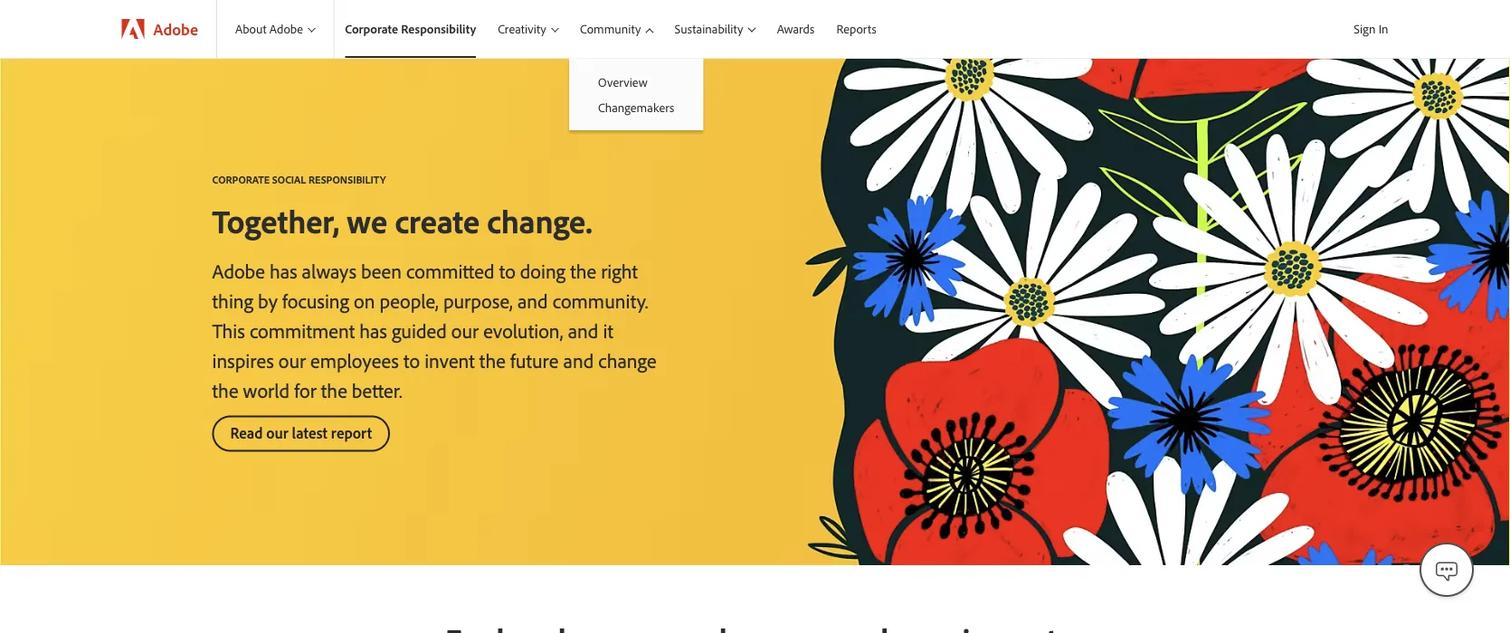 Task type: vqa. For each thing, say whether or not it's contained in the screenshot.
Marketing
no



Task type: locate. For each thing, give the bounding box(es) containing it.
our
[[451, 318, 479, 343], [279, 348, 306, 373], [266, 423, 288, 443]]

guided
[[392, 318, 447, 343]]

community button
[[569, 0, 664, 58]]

0 vertical spatial to
[[499, 258, 516, 283]]

to down the guided
[[404, 348, 420, 373]]

adobe inside 'adobe' link
[[153, 19, 198, 39]]

create
[[395, 200, 480, 241]]

creativity button
[[487, 0, 569, 58]]

and left the it
[[568, 318, 599, 343]]

corporate
[[345, 21, 398, 37], [212, 172, 270, 186]]

group
[[569, 58, 703, 130]]

1 vertical spatial has
[[359, 318, 387, 343]]

by
[[258, 288, 278, 313]]

changemakers
[[598, 99, 675, 115]]

for
[[294, 377, 316, 403]]

our right read in the bottom left of the page
[[266, 423, 288, 443]]

committed
[[406, 258, 495, 283]]

adobe link
[[104, 0, 216, 58]]

1 horizontal spatial corporate
[[345, 21, 398, 37]]

2 horizontal spatial adobe
[[270, 21, 303, 37]]

adobe up "thing"
[[212, 258, 265, 283]]

corporate for corporate social responsibility
[[212, 172, 270, 186]]

corporate left social at the left of the page
[[212, 172, 270, 186]]

1 horizontal spatial to
[[499, 258, 516, 283]]

adobe right the about
[[270, 21, 303, 37]]

commitment
[[250, 318, 355, 343]]

has down on
[[359, 318, 387, 343]]

to
[[499, 258, 516, 283], [404, 348, 420, 373]]

better.
[[352, 377, 402, 403]]

reports link
[[826, 0, 888, 58]]

always
[[302, 258, 357, 283]]

2 vertical spatial our
[[266, 423, 288, 443]]

and
[[518, 288, 548, 313], [568, 318, 599, 343], [563, 348, 594, 373]]

to left doing
[[499, 258, 516, 283]]

0 vertical spatial corporate
[[345, 21, 398, 37]]

employees
[[310, 348, 399, 373]]

on
[[354, 288, 375, 313]]

0 horizontal spatial corporate
[[212, 172, 270, 186]]

the left future
[[480, 348, 506, 373]]

inspires
[[212, 348, 274, 373]]

purpose,
[[443, 288, 513, 313]]

the right for
[[321, 377, 347, 403]]

and right future
[[563, 348, 594, 373]]

the down inspires
[[212, 377, 238, 403]]

0 horizontal spatial has
[[270, 258, 297, 283]]

1 vertical spatial corporate
[[212, 172, 270, 186]]

changemakers link
[[569, 95, 703, 120]]

responsibility
[[401, 21, 476, 37]]

1 vertical spatial to
[[404, 348, 420, 373]]

awards link
[[766, 0, 826, 58]]

has up by
[[270, 258, 297, 283]]

future
[[510, 348, 559, 373]]

1 horizontal spatial adobe
[[212, 258, 265, 283]]

reports
[[837, 21, 877, 37]]

0 horizontal spatial to
[[404, 348, 420, 373]]

read
[[230, 423, 263, 443]]

adobe left the about
[[153, 19, 198, 39]]

has
[[270, 258, 297, 283], [359, 318, 387, 343]]

corporate responsibility link
[[334, 0, 487, 58]]

adobe inside the adobe has always been committed to doing the right thing by focusing on people, purpose, and community. this commitment has guided our evolution, and it inspires our employees to invent the future and change the world for the better.
[[212, 258, 265, 283]]

right
[[601, 258, 638, 283]]

0 vertical spatial has
[[270, 258, 297, 283]]

latest
[[292, 423, 328, 443]]

thing
[[212, 288, 253, 313]]

the
[[570, 258, 597, 283], [480, 348, 506, 373], [212, 377, 238, 403], [321, 377, 347, 403]]

together, we create change.
[[212, 200, 593, 241]]

doing
[[520, 258, 566, 283]]

about adobe
[[235, 21, 303, 37]]

sustainability button
[[664, 0, 766, 58]]

and up evolution,
[[518, 288, 548, 313]]

social
[[272, 172, 306, 186]]

our down purpose,
[[451, 318, 479, 343]]

0 horizontal spatial adobe
[[153, 19, 198, 39]]

been
[[361, 258, 402, 283]]

corporate responsibility
[[345, 21, 476, 37]]

read our latest report
[[230, 423, 372, 443]]

invent
[[425, 348, 475, 373]]

our down commitment
[[279, 348, 306, 373]]

adobe
[[153, 19, 198, 39], [270, 21, 303, 37], [212, 258, 265, 283]]

corporate left responsibility
[[345, 21, 398, 37]]

report
[[331, 423, 372, 443]]

we
[[347, 200, 388, 241]]



Task type: describe. For each thing, give the bounding box(es) containing it.
sustainability
[[675, 21, 743, 37]]

change.
[[487, 200, 593, 241]]

read our latest report link
[[212, 416, 390, 452]]

0 vertical spatial and
[[518, 288, 548, 313]]

creativity
[[498, 21, 546, 37]]

overview
[[598, 74, 648, 90]]

world
[[243, 377, 290, 403]]

this
[[212, 318, 245, 343]]

1 horizontal spatial has
[[359, 318, 387, 343]]

focusing
[[282, 288, 349, 313]]

together,
[[212, 200, 340, 241]]

about adobe button
[[217, 0, 333, 58]]

sign
[[1354, 21, 1376, 37]]

evolution,
[[483, 318, 563, 343]]

0 vertical spatial our
[[451, 318, 479, 343]]

1 vertical spatial and
[[568, 318, 599, 343]]

community
[[580, 21, 641, 37]]

it
[[603, 318, 614, 343]]

awards
[[777, 21, 815, 37]]

about
[[235, 21, 267, 37]]

in
[[1379, 21, 1389, 37]]

2 vertical spatial and
[[563, 348, 594, 373]]

group containing overview
[[569, 58, 703, 130]]

responsibility
[[309, 172, 386, 186]]

community.
[[553, 288, 649, 313]]

corporate social responsibility
[[212, 172, 386, 186]]

people,
[[380, 288, 439, 313]]

adobe inside the about adobe dropdown button
[[270, 21, 303, 37]]

sign in button
[[1351, 14, 1392, 44]]

overview link
[[569, 70, 703, 95]]

1 vertical spatial our
[[279, 348, 306, 373]]

sign in
[[1354, 21, 1389, 37]]

adobe has always been committed to doing the right thing by focusing on people, purpose, and community. this commitment has guided our evolution, and it inspires our employees to invent the future and change the world for the better.
[[212, 258, 657, 403]]

corporate for corporate responsibility
[[345, 21, 398, 37]]

the up community.
[[570, 258, 597, 283]]

adobe for adobe
[[153, 19, 198, 39]]

change
[[598, 348, 657, 373]]

adobe for adobe has always been committed to doing the right thing by focusing on people, purpose, and community. this commitment has guided our evolution, and it inspires our employees to invent the future and change the world for the better.
[[212, 258, 265, 283]]



